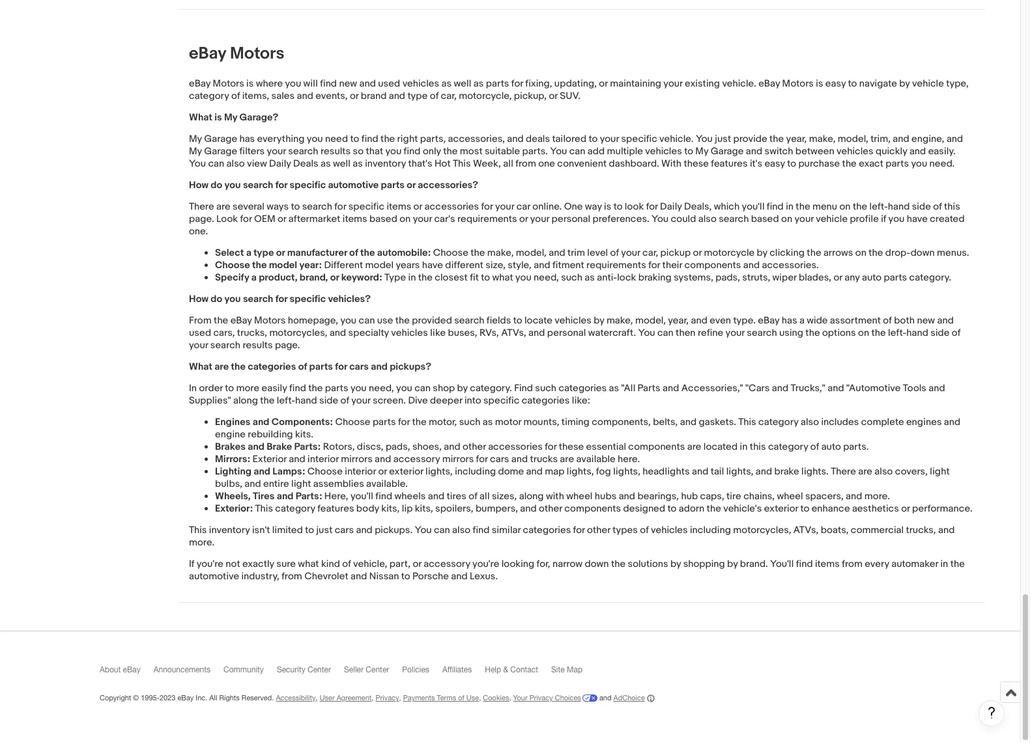 Task type: locate. For each thing, give the bounding box(es) containing it.
the right automaker
[[951, 559, 965, 571]]

help, opens dialogs image
[[985, 707, 998, 720]]

1 vertical spatial other
[[539, 503, 562, 516]]

interior down discs,
[[345, 466, 376, 479]]

well
[[454, 78, 471, 90], [333, 158, 351, 170]]

1 center from the left
[[308, 666, 331, 675]]

2 horizontal spatial other
[[587, 525, 611, 537]]

are inside choose interior or exterior lights, including dome and map lights, fog lights, headlights and tail lights, and brake lights. there are also covers, light bulbs, and entire light assemblies available.
[[858, 466, 873, 479]]

in right located
[[740, 441, 748, 454]]

the left exact
[[842, 158, 857, 170]]

0 horizontal spatial accessories
[[425, 201, 479, 213]]

0 horizontal spatial exterior
[[389, 466, 423, 479]]

auto inside select a type or manufacturer of the automobile: choose the make, model, and trim level of your car, pickup or motorcycle by clicking the arrows on the drop-down menus. choose the model year: different model years have different size, style, and fitment requirements for their components and accessories. specify a product, brand, or keyword: type in the closest fit to what you need, such as anti-lock braking systems, pads, struts, wiper blades, or any auto parts category.
[[862, 272, 882, 284]]

results inside the my garage has everything you need to find the right parts, accessories, and deals tailored to your specific vehicle. you just provide the year, make, model, trim, and engine, and my garage filters your search results so that you find only the most suitable parts. you can add multiple vehicles to my garage and switch between vehicles quickly and easily. you can also view daily deals as well as inventory that's hot this week, all from one convenient dashboard. with these features it's easy to purchase the exact parts you need.
[[321, 146, 351, 158]]

even
[[710, 315, 731, 327]]

more. inside this inventory isn't limited to just cars and pickups. you can also find similar categories for other types of vehicles including motorcycles, atvs, boats, commercial trucks, and more.
[[189, 537, 215, 550]]

look
[[625, 201, 644, 213]]

new inside the from the ebay motors homepage, you can use the provided search fields to locate vehicles by make, model, year, and even type. ebay has a wide assortment of both new and used cars, trucks, motorcycles, and specialty vehicles like buses, rvs, atvs, and personal watercraft. you can then refine your search using the options on the left-hand side of your search results page.
[[917, 315, 935, 327]]

are inside there are several ways to search for specific items or accessories for your car online. one way is to look for daily deals, which you'll find in the menu on the left-hand side of this page. look for oem or aftermarket items based on your car's requirements or your personal preferences. you could also search based on your vehicle profile if you have created one.
[[216, 201, 231, 213]]

vehicles left like
[[391, 327, 428, 340]]

1 horizontal spatial make,
[[607, 315, 633, 327]]

0 vertical spatial well
[[454, 78, 471, 90]]

light
[[930, 466, 950, 479], [291, 479, 311, 491]]

2 how from the top
[[189, 293, 209, 306]]

choose up "rotors,"
[[335, 417, 371, 429]]

to right fields
[[513, 315, 522, 327]]

or
[[599, 78, 608, 90], [350, 90, 359, 103], [549, 90, 558, 103], [407, 179, 416, 192], [414, 201, 422, 213], [278, 213, 286, 226], [519, 213, 528, 226], [276, 247, 285, 260], [693, 247, 702, 260], [330, 272, 339, 284], [834, 272, 843, 284], [378, 466, 387, 479], [902, 503, 910, 516], [413, 559, 422, 571]]

rvs,
[[480, 327, 499, 340]]

has left wide
[[782, 315, 797, 327]]

motorcycles, down vehicle's
[[733, 525, 791, 537]]

0 horizontal spatial there
[[189, 201, 214, 213]]

1 vertical spatial well
[[333, 158, 351, 170]]

such inside in order to more easily find the parts you need, you can shop by category. find such categories as "all parts and accessories," "cars and trucks," and "automotive tools and supplies" along the left-hand side of your screen. dive deeper into specific categories like:
[[535, 383, 557, 395]]

cars
[[349, 361, 369, 374], [490, 454, 509, 466], [335, 525, 354, 537]]

the inside wheels, tires and parts: here, you'll find wheels and tires of all sizes, along with wheel hubs and bearings, hub caps, tire chains, wheel spacers, and more. exterior: this category features body kits, lip kits, spoilers, bumpers, and other components designed to adorn the vehicle's exterior to enhance aesthetics or performance.
[[707, 503, 721, 516]]

you inside the from the ebay motors homepage, you can use the provided search fields to locate vehicles by make, model, year, and even type. ebay has a wide assortment of both new and used cars, trucks, motorcycles, and specialty vehicles like buses, rvs, atvs, and personal watercraft. you can then refine your search using the options on the left-hand side of your search results page.
[[340, 315, 357, 327]]

what inside if you're not exactly sure what kind of vehicle, part, or accessory you're looking for, narrow down the solutions by shopping by brand. you'll find items from every automaker in the automotive industry, from chevrolet and nissan to porsche and lexus.
[[298, 559, 319, 571]]

1 horizontal spatial this
[[944, 201, 961, 213]]

ebay
[[189, 44, 226, 64], [189, 78, 211, 90], [759, 78, 780, 90], [230, 315, 252, 327], [758, 315, 780, 327], [123, 666, 141, 675], [178, 695, 194, 703]]

in right automaker
[[941, 559, 948, 571]]

daily inside the my garage has everything you need to find the right parts, accessories, and deals tailored to your specific vehicle. you just provide the year, make, model, trim, and engine, and my garage filters your search results so that you find only the most suitable parts. you can add multiple vehicles to my garage and switch between vehicles quickly and easily. you can also view daily deals as well as inventory that's hot this week, all from one convenient dashboard. with these features it's easy to purchase the exact parts you need.
[[269, 158, 291, 170]]

vehicle inside ebay motors is where you will find new and used vehicles as well as parts for fixing, updating, or maintaining your existing vehicle. ebay motors is easy to navigate by vehicle type, category of items, sales and events, or brand and type of car, motorcycle, pickup, or suv.
[[912, 78, 944, 90]]

car, inside ebay motors is where you will find new and used vehicles as well as parts for fixing, updating, or maintaining your existing vehicle. ebay motors is easy to navigate by vehicle type, category of items, sales and events, or brand and type of car, motorcycle, pickup, or suv.
[[441, 90, 457, 103]]

trucks,"
[[791, 383, 826, 395]]

user agreement link
[[320, 695, 372, 703]]

0 vertical spatial accessories
[[425, 201, 479, 213]]

2 you're from the left
[[473, 559, 499, 571]]

1 horizontal spatial exterior
[[764, 503, 798, 516]]

parts down what are the categories of parts for cars and pickups?
[[325, 383, 348, 395]]

0 horizontal spatial daily
[[269, 158, 291, 170]]

0 vertical spatial pads,
[[716, 272, 740, 284]]

these inside the brakes and brake parts: rotors, discs, pads, shoes, and other accessories for these essential components are located in this category of auto parts. mirrors: exterior and interior mirrors and accessory mirrors for cars and trucks are available here.
[[559, 441, 584, 454]]

0 horizontal spatial inventory
[[209, 525, 250, 537]]

your up dashboard.
[[600, 133, 619, 146]]

0 vertical spatial left-
[[870, 201, 888, 213]]

vehicles down the "adorn"
[[651, 525, 688, 537]]

how for how do you search for specific automotive parts or accessories?
[[189, 179, 209, 192]]

inc.
[[196, 695, 207, 703]]

sizes,
[[492, 491, 517, 503]]

2 vertical spatial make,
[[607, 315, 633, 327]]

exterior inside wheels, tires and parts: here, you'll find wheels and tires of all sizes, along with wheel hubs and bearings, hub caps, tire chains, wheel spacers, and more. exterior: this category features body kits, lip kits, spoilers, bumpers, and other components designed to adorn the vehicle's exterior to enhance aesthetics or performance.
[[764, 503, 798, 516]]

2 vertical spatial components
[[565, 503, 621, 516]]

automotive
[[328, 179, 379, 192], [189, 571, 239, 584]]

0 vertical spatial vehicle
[[912, 78, 944, 90]]

0 horizontal spatial new
[[339, 78, 357, 90]]

these down 'timing'
[[559, 441, 584, 454]]

1 vertical spatial what
[[189, 361, 212, 374]]

used inside the from the ebay motors homepage, you can use the provided search fields to locate vehicles by make, model, year, and even type. ebay has a wide assortment of both new and used cars, trucks, motorcycles, and specialty vehicles like buses, rvs, atvs, and personal watercraft. you can then refine your search using the options on the left-hand side of your search results page.
[[189, 327, 211, 340]]

and
[[359, 78, 376, 90], [297, 90, 313, 103], [389, 90, 405, 103], [507, 133, 524, 146], [893, 133, 910, 146], [947, 133, 963, 146], [746, 146, 763, 158], [910, 146, 926, 158], [549, 247, 565, 260], [534, 260, 550, 272], [743, 260, 760, 272], [691, 315, 708, 327], [938, 315, 954, 327], [330, 327, 346, 340], [529, 327, 545, 340], [371, 361, 388, 374], [663, 383, 679, 395], [772, 383, 789, 395], [828, 383, 844, 395], [929, 383, 945, 395], [253, 417, 269, 429], [680, 417, 697, 429], [944, 417, 961, 429], [248, 441, 265, 454], [444, 441, 461, 454], [289, 454, 305, 466], [375, 454, 391, 466], [511, 454, 528, 466], [254, 466, 270, 479], [526, 466, 543, 479], [692, 466, 709, 479], [756, 466, 772, 479], [245, 479, 261, 491], [277, 491, 294, 503], [428, 491, 445, 503], [619, 491, 635, 503], [846, 491, 863, 503], [520, 503, 537, 516], [356, 525, 373, 537], [939, 525, 955, 537], [351, 571, 367, 584], [451, 571, 468, 584], [600, 695, 612, 703]]

of inside in order to more easily find the parts you need, you can shop by category. find such categories as "all parts and accessories," "cars and trucks," and "automotive tools and supplies" along the left-hand side of your screen. dive deeper into specific categories like:
[[341, 395, 349, 408]]

1 kits, from the left
[[381, 503, 400, 516]]

to right limited
[[305, 525, 314, 537]]

find up clicking
[[767, 201, 784, 213]]

as left the motor
[[483, 417, 493, 429]]

you
[[696, 133, 713, 146], [550, 146, 567, 158], [189, 158, 206, 170], [652, 213, 669, 226], [638, 327, 655, 340], [415, 525, 432, 537]]

1 what from the top
[[189, 112, 212, 124]]

down inside select a type or manufacturer of the automobile: choose the make, model, and trim level of your car, pickup or motorcycle by clicking the arrows on the drop-down menus. choose the model year: different model years have different size, style, and fitment requirements for their components and accessories. specify a product, brand, or keyword: type in the closest fit to what you need, such as anti-lock braking systems, pads, struts, wiper blades, or any auto parts category.
[[911, 247, 935, 260]]

motorcycles,
[[269, 327, 328, 340], [733, 525, 791, 537]]

0 vertical spatial year,
[[786, 133, 807, 146]]

type
[[385, 272, 406, 284]]

page. left look
[[189, 213, 214, 226]]

you'll right which in the right of the page
[[742, 201, 765, 213]]

0 vertical spatial parts:
[[294, 441, 321, 454]]

type
[[408, 90, 428, 103], [254, 247, 274, 260]]

you're left looking
[[473, 559, 499, 571]]

2 vertical spatial cars
[[335, 525, 354, 537]]

1 privacy from the left
[[376, 695, 399, 703]]

choose
[[433, 247, 468, 260], [215, 260, 250, 272], [335, 417, 371, 429], [308, 466, 343, 479]]

1 vertical spatial atvs,
[[794, 525, 819, 537]]

components right their
[[685, 260, 741, 272]]

cars down specialty
[[349, 361, 369, 374]]

1 mirrors from the left
[[341, 454, 373, 466]]

payments
[[403, 695, 435, 703]]

well inside the my garage has everything you need to find the right parts, accessories, and deals tailored to your specific vehicle. you just provide the year, make, model, trim, and engine, and my garage filters your search results so that you find only the most suitable parts. you can add multiple vehicles to my garage and switch between vehicles quickly and easily. you can also view daily deals as well as inventory that's hot this week, all from one convenient dashboard. with these features it's easy to purchase the exact parts you need.
[[333, 158, 351, 170]]

0 vertical spatial this
[[944, 201, 961, 213]]

3 lights, from the left
[[613, 466, 641, 479]]

1 horizontal spatial these
[[684, 158, 709, 170]]

how for how do you search for specific vehicles?
[[189, 293, 209, 306]]

1 vertical spatial left-
[[888, 327, 907, 340]]

1 vertical spatial automotive
[[189, 571, 239, 584]]

supplies"
[[189, 395, 231, 408]]

0 horizontal spatial left-
[[277, 395, 295, 408]]

accessories.
[[762, 260, 819, 272]]

2 horizontal spatial left-
[[888, 327, 907, 340]]

category. inside in order to more easily find the parts you need, you can shop by category. find such categories as "all parts and accessories," "cars and trucks," and "automotive tools and supplies" along the left-hand side of your screen. dive deeper into specific categories like:
[[470, 383, 512, 395]]

one.
[[189, 226, 208, 238]]

need, inside select a type or manufacturer of the automobile: choose the make, model, and trim level of your car, pickup or motorcycle by clicking the arrows on the drop-down menus. choose the model year: different model years have different size, style, and fitment requirements for their components and accessories. specify a product, brand, or keyword: type in the closest fit to what you need, such as anti-lock braking systems, pads, struts, wiper blades, or any auto parts category.
[[534, 272, 559, 284]]

atvs, right rvs,
[[501, 327, 526, 340]]

parts inside the my garage has everything you need to find the right parts, accessories, and deals tailored to your specific vehicle. you just provide the year, make, model, trim, and engine, and my garage filters your search results so that you find only the most suitable parts. you can add multiple vehicles to my garage and switch between vehicles quickly and easily. you can also view daily deals as well as inventory that's hot this week, all from one convenient dashboard. with these features it's easy to purchase the exact parts you need.
[[886, 158, 909, 170]]

you'll right here,
[[351, 491, 373, 503]]

year, inside the my garage has everything you need to find the right parts, accessories, and deals tailored to your specific vehicle. you just provide the year, make, model, trim, and engine, and my garage filters your search results so that you find only the most suitable parts. you can add multiple vehicles to my garage and switch between vehicles quickly and easily. you can also view daily deals as well as inventory that's hot this week, all from one convenient dashboard. with these features it's easy to purchase the exact parts you need.
[[786, 133, 807, 146]]

1 horizontal spatial inventory
[[365, 158, 406, 170]]

2 privacy from the left
[[530, 695, 553, 703]]

1 vertical spatial personal
[[547, 327, 586, 340]]

1 horizontal spatial down
[[911, 247, 935, 260]]

used
[[378, 78, 400, 90], [189, 327, 211, 340]]

1 vertical spatial parts:
[[296, 491, 322, 503]]

hub
[[681, 491, 698, 503]]

1 vertical spatial motorcycles,
[[733, 525, 791, 537]]

0 vertical spatial auto
[[862, 272, 882, 284]]

pads, inside select a type or manufacturer of the automobile: choose the make, model, and trim level of your car, pickup or motorcycle by clicking the arrows on the drop-down menus. choose the model year: different model years have different size, style, and fitment requirements for their components and accessories. specify a product, brand, or keyword: type in the closest fit to what you need, such as anti-lock braking systems, pads, struts, wiper blades, or any auto parts category.
[[716, 272, 740, 284]]

can inside this inventory isn't limited to just cars and pickups. you can also find similar categories for other types of vehicles including motorcycles, atvs, boats, commercial trucks, and more.
[[434, 525, 450, 537]]

0 vertical spatial model,
[[838, 133, 869, 146]]

requirements inside select a type or manufacturer of the automobile: choose the make, model, and trim level of your car, pickup or motorcycle by clicking the arrows on the drop-down menus. choose the model year: different model years have different size, style, and fitment requirements for their components and accessories. specify a product, brand, or keyword: type in the closest fit to what you need, such as anti-lock braking systems, pads, struts, wiper blades, or any auto parts category.
[[587, 260, 646, 272]]

brand.
[[740, 559, 768, 571]]

choices
[[555, 695, 581, 703]]

by inside the from the ebay motors homepage, you can use the provided search fields to locate vehicles by make, model, year, and even type. ebay has a wide assortment of both new and used cars, trucks, motorcycles, and specialty vehicles like buses, rvs, atvs, and personal watercraft. you can then refine your search using the options on the left-hand side of your search results page.
[[594, 315, 605, 327]]

the left menu
[[796, 201, 811, 213]]

0 horizontal spatial page.
[[189, 213, 214, 226]]

1 vertical spatial new
[[917, 315, 935, 327]]

0 vertical spatial such
[[561, 272, 583, 284]]

side inside the from the ebay motors homepage, you can use the provided search fields to locate vehicles by make, model, year, and even type. ebay has a wide assortment of both new and used cars, trucks, motorcycles, and specialty vehicles like buses, rvs, atvs, and personal watercraft. you can then refine your search using the options on the left-hand side of your search results page.
[[931, 327, 950, 340]]

specific inside there are several ways to search for specific items or accessories for your car online. one way is to look for daily deals, which you'll find in the menu on the left-hand side of this page. look for oem or aftermarket items based on your car's requirements or your personal preferences. you could also search based on your vehicle profile if you have created one.
[[349, 201, 385, 213]]

1 vertical spatial type
[[254, 247, 274, 260]]

category. inside select a type or manufacturer of the automobile: choose the make, model, and trim level of your car, pickup or motorcycle by clicking the arrows on the drop-down menus. choose the model year: different model years have different size, style, and fitment requirements for their components and accessories. specify a product, brand, or keyword: type in the closest fit to what you need, such as anti-lock braking systems, pads, struts, wiper blades, or any auto parts category.
[[910, 272, 952, 284]]

from left one
[[516, 158, 536, 170]]

model left year:
[[269, 260, 297, 272]]

down inside if you're not exactly sure what kind of vehicle, part, or accessory you're looking for, narrow down the solutions by shopping by brand. you'll find items from every automaker in the automotive industry, from chevrolet and nissan to porsche and lexus.
[[585, 559, 609, 571]]

most
[[460, 146, 483, 158]]

1 vertical spatial how
[[189, 293, 209, 306]]

or right the oem
[[278, 213, 286, 226]]

systems,
[[674, 272, 714, 284]]

motorcycle
[[704, 247, 755, 260]]

1 horizontal spatial along
[[519, 491, 544, 503]]

0 horizontal spatial these
[[559, 441, 584, 454]]

0 vertical spatial components
[[685, 260, 741, 272]]

0 horizontal spatial wheel
[[567, 491, 593, 503]]

1 vertical spatial do
[[211, 293, 222, 306]]

boats,
[[821, 525, 849, 537]]

1 horizontal spatial auto
[[862, 272, 882, 284]]

1 horizontal spatial wheel
[[777, 491, 803, 503]]

your left the car's
[[413, 213, 432, 226]]

trucks, inside the from the ebay motors homepage, you can use the provided search fields to locate vehicles by make, model, year, and even type. ebay has a wide assortment of both new and used cars, trucks, motorcycles, and specialty vehicles like buses, rvs, atvs, and personal watercraft. you can then refine your search using the options on the left-hand side of your search results page.
[[237, 327, 267, 340]]

this inside choose parts for the motor, such as motor mounts, timing components, belts, and gaskets. this category also includes complete engines and engine rebuilding kits.
[[739, 417, 757, 429]]

parts down drop-
[[884, 272, 907, 284]]

what for what are the categories of parts for cars and pickups?
[[189, 361, 212, 374]]

tail
[[711, 466, 724, 479]]

2 horizontal spatial from
[[842, 559, 863, 571]]

fixing,
[[525, 78, 552, 90]]

1 horizontal spatial automotive
[[328, 179, 379, 192]]

2 based from the left
[[751, 213, 779, 226]]

garage left filters
[[204, 146, 237, 158]]

mounts,
[[524, 417, 559, 429]]

0 horizontal spatial down
[[585, 559, 609, 571]]

side inside in order to more easily find the parts you need, you can shop by category. find such categories as "all parts and accessories," "cars and trucks," and "automotive tools and supplies" along the left-hand side of your screen. dive deeper into specific categories like:
[[319, 395, 338, 408]]

parts inside ebay motors is where you will find new and used vehicles as well as parts for fixing, updating, or maintaining your existing vehicle. ebay motors is easy to navigate by vehicle type, category of items, sales and events, or brand and type of car, motorcycle, pickup, or suv.
[[486, 78, 509, 90]]

from inside the my garage has everything you need to find the right parts, accessories, and deals tailored to your specific vehicle. you just provide the year, make, model, trim, and engine, and my garage filters your search results so that you find only the most suitable parts. you can add multiple vehicles to my garage and switch between vehicles quickly and easily. you can also view daily deals as well as inventory that's hot this week, all from one convenient dashboard. with these features it's easy to purchase the exact parts you need.
[[516, 158, 536, 170]]

other left types
[[587, 525, 611, 537]]

0 horizontal spatial motorcycles,
[[269, 327, 328, 340]]

the inside choose parts for the motor, such as motor mounts, timing components, belts, and gaskets. this category also includes complete engines and engine rebuilding kits.
[[412, 417, 427, 429]]

policies link
[[402, 666, 442, 681]]

tires
[[447, 491, 467, 503]]

in inside there are several ways to search for specific items or accessories for your car online. one way is to look for daily deals, which you'll find in the menu on the left-hand side of this page. look for oem or aftermarket items based on your car's requirements or your personal preferences. you could also search based on your vehicle profile if you have created one.
[[786, 201, 794, 213]]

you inside there are several ways to search for specific items or accessories for your car online. one way is to look for daily deals, which you'll find in the menu on the left-hand side of this page. look for oem or aftermarket items based on your car's requirements or your personal preferences. you could also search based on your vehicle profile if you have created one.
[[889, 213, 905, 226]]

vehicle. inside the my garage has everything you need to find the right parts, accessories, and deals tailored to your specific vehicle. you just provide the year, make, model, trim, and engine, and my garage filters your search results so that you find only the most suitable parts. you can add multiple vehicles to my garage and switch between vehicles quickly and easily. you can also view daily deals as well as inventory that's hot this week, all from one convenient dashboard. with these features it's easy to purchase the exact parts you need.
[[660, 133, 694, 146]]

you inside the from the ebay motors homepage, you can use the provided search fields to locate vehicles by make, model, year, and even type. ebay has a wide assortment of both new and used cars, trucks, motorcycles, and specialty vehicles like buses, rvs, atvs, and personal watercraft. you can then refine your search using the options on the left-hand side of your search results page.
[[638, 327, 655, 340]]

manufacturer
[[287, 247, 347, 260]]

engines
[[215, 417, 251, 429]]

0 vertical spatial these
[[684, 158, 709, 170]]

are up the order
[[215, 361, 229, 374]]

page. inside the from the ebay motors homepage, you can use the provided search fields to locate vehicles by make, model, year, and even type. ebay has a wide assortment of both new and used cars, trucks, motorcycles, and specialty vehicles like buses, rvs, atvs, and personal watercraft. you can then refine your search using the options on the left-hand side of your search results page.
[[275, 340, 300, 352]]

vehicles right multiple
[[645, 146, 682, 158]]

daily inside there are several ways to search for specific items or accessories for your car online. one way is to look for daily deals, which you'll find in the menu on the left-hand side of this page. look for oem or aftermarket items based on your car's requirements or your personal preferences. you could also search based on your vehicle profile if you have created one.
[[660, 201, 682, 213]]

1 horizontal spatial results
[[321, 146, 351, 158]]

also down spoilers,
[[452, 525, 471, 537]]

entire
[[263, 479, 289, 491]]

mirrors:
[[215, 454, 250, 466]]

0 horizontal spatial center
[[308, 666, 331, 675]]

spacers,
[[806, 491, 844, 503]]

1 horizontal spatial features
[[711, 158, 748, 170]]

or inside choose interior or exterior lights, including dome and map lights, fog lights, headlights and tail lights, and brake lights. there are also covers, light bulbs, and entire light assemblies available.
[[378, 466, 387, 479]]

daily
[[269, 158, 291, 170], [660, 201, 682, 213]]

specific down how do you search for specific automotive parts or accessories?
[[349, 201, 385, 213]]

to right the tailored
[[589, 133, 598, 146]]

sales
[[272, 90, 295, 103]]

, left privacy link
[[372, 695, 374, 703]]

motors inside the from the ebay motors homepage, you can use the provided search fields to locate vehicles by make, model, year, and even type. ebay has a wide assortment of both new and used cars, trucks, motorcycles, and specialty vehicles like buses, rvs, atvs, and personal watercraft. you can then refine your search using the options on the left-hand side of your search results page.
[[254, 315, 286, 327]]

help & contact link
[[485, 666, 551, 681]]

my garage has everything you need to find the right parts, accessories, and deals tailored to your specific vehicle. you just provide the year, make, model, trim, and engine, and my garage filters your search results so that you find only the most suitable parts. you can add multiple vehicles to my garage and switch between vehicles quickly and easily. you can also view daily deals as well as inventory that's hot this week, all from one convenient dashboard. with these features it's easy to purchase the exact parts you need.
[[189, 133, 963, 170]]

0 vertical spatial personal
[[552, 213, 591, 226]]

new
[[339, 78, 357, 90], [917, 315, 935, 327]]

of right both
[[952, 327, 961, 340]]

in
[[786, 201, 794, 213], [408, 272, 416, 284], [740, 441, 748, 454], [941, 559, 948, 571]]

easy inside the my garage has everything you need to find the right parts, accessories, and deals tailored to your specific vehicle. you just provide the year, make, model, trim, and engine, and my garage filters your search results so that you find only the most suitable parts. you can add multiple vehicles to my garage and switch between vehicles quickly and easily. you can also view daily deals as well as inventory that's hot this week, all from one convenient dashboard. with these features it's easy to purchase the exact parts you need.
[[765, 158, 785, 170]]

used left cars,
[[189, 327, 211, 340]]

as left pickup,
[[474, 78, 484, 90]]

0 horizontal spatial vehicle
[[816, 213, 848, 226]]

personal inside there are several ways to search for specific items or accessories for your car online. one way is to look for daily deals, which you'll find in the menu on the left-hand side of this page. look for oem or aftermarket items based on your car's requirements or your personal preferences. you could also search based on your vehicle profile if you have created one.
[[552, 213, 591, 226]]

also inside choose parts for the motor, such as motor mounts, timing components, belts, and gaskets. this category also includes complete engines and engine rebuilding kits.
[[801, 417, 819, 429]]

vehicles right 'locate'
[[555, 315, 592, 327]]

to inside if you're not exactly sure what kind of vehicle, part, or accessory you're looking for, narrow down the solutions by shopping by brand. you'll find items from every automaker in the automotive industry, from chevrolet and nissan to porsche and lexus.
[[401, 571, 410, 584]]

2 do from the top
[[211, 293, 222, 306]]

cars up sizes,
[[490, 454, 509, 466]]

garage down what is my garage?
[[204, 133, 237, 146]]

several
[[233, 201, 265, 213]]

and adchoice
[[598, 695, 645, 703]]

your
[[664, 78, 683, 90], [600, 133, 619, 146], [267, 146, 286, 158], [495, 201, 514, 213], [413, 213, 432, 226], [530, 213, 550, 226], [795, 213, 814, 226], [621, 247, 640, 260], [726, 327, 745, 340], [189, 340, 208, 352], [351, 395, 371, 408]]

1 horizontal spatial atvs,
[[794, 525, 819, 537]]

0 horizontal spatial pads,
[[386, 441, 410, 454]]

0 vertical spatial along
[[233, 395, 258, 408]]

accessories
[[425, 201, 479, 213], [488, 441, 543, 454]]

the left drop-
[[869, 247, 883, 260]]

such right find
[[535, 383, 557, 395]]

such inside select a type or manufacturer of the automobile: choose the make, model, and trim level of your car, pickup or motorcycle by clicking the arrows on the drop-down menus. choose the model year: different model years have different size, style, and fitment requirements for their components and accessories. specify a product, brand, or keyword: type in the closest fit to what you need, such as anti-lock braking systems, pads, struts, wiper blades, or any auto parts category.
[[561, 272, 583, 284]]

homepage,
[[288, 315, 338, 327]]

this inside the my garage has everything you need to find the right parts, accessories, and deals tailored to your specific vehicle. you just provide the year, make, model, trim, and engine, and my garage filters your search results so that you find only the most suitable parts. you can add multiple vehicles to my garage and switch between vehicles quickly and easily. you can also view daily deals as well as inventory that's hot this week, all from one convenient dashboard. with these features it's easy to purchase the exact parts you need.
[[453, 158, 471, 170]]

0 horizontal spatial privacy
[[376, 695, 399, 703]]

1 do from the top
[[211, 179, 222, 192]]

0 horizontal spatial features
[[318, 503, 354, 516]]

make, up purchase
[[809, 133, 836, 146]]

wheel right 'with'
[[567, 491, 593, 503]]

security center
[[277, 666, 331, 675]]

it's
[[750, 158, 763, 170]]

blades,
[[799, 272, 832, 284]]

your left one
[[530, 213, 550, 226]]

or right updating,
[[599, 78, 608, 90]]

also inside choose interior or exterior lights, including dome and map lights, fog lights, headlights and tail lights, and brake lights. there are also covers, light bulbs, and entire light assemblies available.
[[875, 466, 893, 479]]

category inside ebay motors is where you will find new and used vehicles as well as parts for fixing, updating, or maintaining your existing vehicle. ebay motors is easy to navigate by vehicle type, category of items, sales and events, or brand and type of car, motorcycle, pickup, or suv.
[[189, 90, 229, 103]]

1 horizontal spatial model
[[365, 260, 394, 272]]

2 horizontal spatial model,
[[838, 133, 869, 146]]

types
[[613, 525, 638, 537]]

view
[[247, 158, 267, 170]]

spoilers,
[[435, 503, 474, 516]]

enhance
[[812, 503, 850, 516]]

0 horizontal spatial has
[[239, 133, 255, 146]]

inventory inside the my garage has everything you need to find the right parts, accessories, and deals tailored to your specific vehicle. you just provide the year, make, model, trim, and engine, and my garage filters your search results so that you find only the most suitable parts. you can add multiple vehicles to my garage and switch between vehicles quickly and easily. you can also view daily deals as well as inventory that's hot this week, all from one convenient dashboard. with these features it's easy to purchase the exact parts you need.
[[365, 158, 406, 170]]

0 horizontal spatial atvs,
[[501, 327, 526, 340]]

0 horizontal spatial other
[[463, 441, 486, 454]]

2 what from the top
[[189, 361, 212, 374]]

this inside this inventory isn't limited to just cars and pickups. you can also find similar categories for other types of vehicles including motorcycles, atvs, boats, commercial trucks, and more.
[[189, 525, 207, 537]]

1 how from the top
[[189, 179, 209, 192]]

1 vertical spatial inventory
[[209, 525, 250, 537]]

well up accessories,
[[454, 78, 471, 90]]

week,
[[473, 158, 501, 170]]

my
[[224, 112, 237, 124], [189, 133, 202, 146], [189, 146, 202, 158], [696, 146, 709, 158]]

0 vertical spatial trucks,
[[237, 327, 267, 340]]

light right entire
[[291, 479, 311, 491]]

1 lights, from the left
[[426, 466, 453, 479]]

along inside wheels, tires and parts: here, you'll find wheels and tires of all sizes, along with wheel hubs and bearings, hub caps, tire chains, wheel spacers, and more. exterior: this category features body kits, lip kits, spoilers, bumpers, and other components designed to adorn the vehicle's exterior to enhance aesthetics or performance.
[[519, 491, 544, 503]]

1 horizontal spatial mirrors
[[442, 454, 474, 466]]

"automotive
[[847, 383, 901, 395]]

engine
[[215, 429, 246, 441]]

year, up purchase
[[786, 133, 807, 146]]

2 , from the left
[[372, 695, 374, 703]]

category down "cars
[[759, 417, 799, 429]]

accessibility
[[276, 695, 316, 703]]

2 lights, from the left
[[567, 466, 594, 479]]

motorcycles, up what are the categories of parts for cars and pickups?
[[269, 327, 328, 340]]

this right located
[[750, 441, 766, 454]]

hand inside in order to more easily find the parts you need, you can shop by category. find such categories as "all parts and accessories," "cars and trucks," and "automotive tools and supplies" along the left-hand side of your screen. dive deeper into specific categories like:
[[295, 395, 317, 408]]

1 vertical spatial vehicle.
[[660, 133, 694, 146]]

1 vertical spatial page.
[[275, 340, 300, 352]]

also right could
[[698, 213, 717, 226]]

1 vertical spatial including
[[690, 525, 731, 537]]

left- right assortment
[[888, 327, 907, 340]]

1 horizontal spatial page.
[[275, 340, 300, 352]]

for up 'ways'
[[276, 179, 288, 192]]

for inside select a type or manufacturer of the automobile: choose the make, model, and trim level of your car, pickup or motorcycle by clicking the arrows on the drop-down menus. choose the model year: different model years have different size, style, and fitment requirements for their components and accessories. specify a product, brand, or keyword: type in the closest fit to what you need, such as anti-lock braking systems, pads, struts, wiper blades, or any auto parts category.
[[649, 260, 660, 272]]

in inside if you're not exactly sure what kind of vehicle, part, or accessory you're looking for, narrow down the solutions by shopping by brand. you'll find items from every automaker in the automotive industry, from chevrolet and nissan to porsche and lexus.
[[941, 559, 948, 571]]

0 horizontal spatial have
[[422, 260, 443, 272]]

type.
[[733, 315, 756, 327]]

vehicles inside this inventory isn't limited to just cars and pickups. you can also find similar categories for other types of vehicles including motorcycles, atvs, boats, commercial trucks, and more.
[[651, 525, 688, 537]]

new left brand
[[339, 78, 357, 90]]

0 vertical spatial you'll
[[742, 201, 765, 213]]

the left the right
[[381, 133, 395, 146]]

0 horizontal spatial based
[[370, 213, 398, 226]]

all inside wheels, tires and parts: here, you'll find wheels and tires of all sizes, along with wheel hubs and bearings, hub caps, tire chains, wheel spacers, and more. exterior: this category features body kits, lip kits, spoilers, bumpers, and other components designed to adorn the vehicle's exterior to enhance aesthetics or performance.
[[480, 491, 490, 503]]

on up the automobile:
[[400, 213, 411, 226]]

have right years
[[422, 260, 443, 272]]

0 horizontal spatial you're
[[197, 559, 223, 571]]

of left use
[[458, 695, 465, 703]]

0 vertical spatial including
[[455, 466, 496, 479]]

such down into
[[459, 417, 481, 429]]

what inside select a type or manufacturer of the automobile: choose the make, model, and trim level of your car, pickup or motorcycle by clicking the arrows on the drop-down menus. choose the model year: different model years have different size, style, and fitment requirements for their components and accessories. specify a product, brand, or keyword: type in the closest fit to what you need, such as anti-lock braking systems, pads, struts, wiper blades, or any auto parts category.
[[492, 272, 513, 284]]

accessories inside there are several ways to search for specific items or accessories for your car online. one way is to look for daily deals, which you'll find in the menu on the left-hand side of this page. look for oem or aftermarket items based on your car's requirements or your personal preferences. you could also search based on your vehicle profile if you have created one.
[[425, 201, 479, 213]]

struts,
[[742, 272, 770, 284]]

are left located
[[687, 441, 702, 454]]

0 horizontal spatial trucks,
[[237, 327, 267, 340]]

interior inside the brakes and brake parts: rotors, discs, pads, shoes, and other accessories for these essential components are located in this category of auto parts. mirrors: exterior and interior mirrors and accessory mirrors for cars and trucks are available here.
[[308, 454, 339, 466]]

a right specify
[[251, 272, 257, 284]]

site map
[[551, 666, 583, 675]]

specific down deals
[[290, 179, 326, 192]]

where
[[256, 78, 283, 90]]

what right fit
[[492, 272, 513, 284]]

find right will
[[320, 78, 337, 90]]

as left "all
[[609, 383, 619, 395]]

industry,
[[241, 571, 279, 584]]

parts inside in order to more easily find the parts you need, you can shop by category. find such categories as "all parts and accessories," "cars and trucks," and "automotive tools and supplies" along the left-hand side of your screen. dive deeper into specific categories like:
[[325, 383, 348, 395]]

other up this inventory isn't limited to just cars and pickups. you can also find similar categories for other types of vehicles including motorcycles, atvs, boats, commercial trucks, and more.
[[539, 503, 562, 516]]

other down into
[[463, 441, 486, 454]]

0 vertical spatial have
[[907, 213, 928, 226]]

based right which in the right of the page
[[751, 213, 779, 226]]

are left the several
[[216, 201, 231, 213]]

wheels,
[[215, 491, 251, 503]]

0 vertical spatial category.
[[910, 272, 952, 284]]

the up keyword:
[[360, 247, 375, 260]]

1 horizontal spatial including
[[690, 525, 731, 537]]

there inside choose interior or exterior lights, including dome and map lights, fog lights, headlights and tail lights, and brake lights. there are also covers, light bulbs, and entire light assemblies available.
[[831, 466, 856, 479]]

body
[[356, 503, 379, 516]]

0 horizontal spatial results
[[243, 340, 273, 352]]

model, left trim,
[[838, 133, 869, 146]]

parts: inside the brakes and brake parts: rotors, discs, pads, shoes, and other accessories for these essential components are located in this category of auto parts. mirrors: exterior and interior mirrors and accessory mirrors for cars and trucks are available here.
[[294, 441, 321, 454]]

0 vertical spatial parts.
[[522, 146, 548, 158]]

0 vertical spatial other
[[463, 441, 486, 454]]

this right hot
[[453, 158, 471, 170]]

page.
[[189, 213, 214, 226], [275, 340, 300, 352]]

by
[[900, 78, 910, 90], [757, 247, 768, 260], [594, 315, 605, 327], [457, 383, 468, 395], [671, 559, 681, 571], [727, 559, 738, 571]]

used inside ebay motors is where you will find new and used vehicles as well as parts for fixing, updating, or maintaining your existing vehicle. ebay motors is easy to navigate by vehicle type, category of items, sales and events, or brand and type of car, motorcycle, pickup, or suv.
[[378, 78, 400, 90]]

1 horizontal spatial more.
[[865, 491, 890, 503]]

inventory inside this inventory isn't limited to just cars and pickups. you can also find similar categories for other types of vehicles including motorcycles, atvs, boats, commercial trucks, and more.
[[209, 525, 250, 537]]

0 vertical spatial make,
[[809, 133, 836, 146]]

or left any
[[834, 272, 843, 284]]

need
[[325, 133, 348, 146]]

way
[[585, 201, 602, 213]]

pickups?
[[390, 361, 431, 374]]

category inside choose parts for the motor, such as motor mounts, timing components, belts, and gaskets. this category also includes complete engines and engine rebuilding kits.
[[759, 417, 799, 429]]

type,
[[946, 78, 969, 90]]

trucks, right cars,
[[237, 327, 267, 340]]

motors
[[230, 44, 285, 64], [213, 78, 244, 90], [782, 78, 814, 90], [254, 315, 286, 327]]

announcements
[[154, 666, 211, 675]]

site
[[551, 666, 565, 675]]

the left closest
[[418, 272, 433, 284]]

find
[[514, 383, 533, 395]]

0 horizontal spatial kits,
[[381, 503, 400, 516]]

if
[[881, 213, 887, 226]]

ebay motors is where you will find new and used vehicles as well as parts for fixing, updating, or maintaining your existing vehicle. ebay motors is easy to navigate by vehicle type, category of items, sales and events, or brand and type of car, motorcycle, pickup, or suv.
[[189, 78, 969, 103]]

parts right exact
[[886, 158, 909, 170]]

0 horizontal spatial along
[[233, 395, 258, 408]]

categories
[[248, 361, 296, 374], [559, 383, 607, 395], [522, 395, 570, 408], [523, 525, 571, 537]]

2 center from the left
[[366, 666, 389, 675]]

1 horizontal spatial car,
[[643, 247, 658, 260]]

engines and components:
[[215, 417, 333, 429]]

provide
[[734, 133, 768, 146]]

1 horizontal spatial model,
[[635, 315, 666, 327]]

on right menu
[[840, 201, 851, 213]]

center right security at the left bottom of page
[[308, 666, 331, 675]]

0 horizontal spatial all
[[480, 491, 490, 503]]

1 horizontal spatial parts.
[[843, 441, 869, 454]]

of inside this inventory isn't limited to just cars and pickups. you can also find similar categories for other types of vehicles including motorcycles, atvs, boats, commercial trucks, and more.
[[640, 525, 649, 537]]

0 vertical spatial vehicle.
[[722, 78, 757, 90]]

performance.
[[912, 503, 973, 516]]

tires
[[253, 491, 275, 503]]

vehicle left type,
[[912, 78, 944, 90]]

essential
[[586, 441, 626, 454]]



Task type: describe. For each thing, give the bounding box(es) containing it.
type inside ebay motors is where you will find new and used vehicles as well as parts for fixing, updating, or maintaining your existing vehicle. ebay motors is easy to navigate by vehicle type, category of items, sales and events, or brand and type of car, motorcycle, pickup, or suv.
[[408, 90, 428, 103]]

of right level
[[610, 247, 619, 260]]

shoes,
[[412, 441, 442, 454]]

for up map
[[545, 441, 557, 454]]

find inside wheels, tires and parts: here, you'll find wheels and tires of all sizes, along with wheel hubs and bearings, hub caps, tire chains, wheel spacers, and more. exterior: this category features body kits, lip kits, spoilers, bumpers, and other components designed to adorn the vehicle's exterior to enhance aesthetics or performance.
[[376, 491, 392, 503]]

that's
[[408, 158, 432, 170]]

3 , from the left
[[399, 695, 401, 703]]

search up the motorcycle
[[719, 213, 749, 226]]

left- inside the from the ebay motors homepage, you can use the provided search fields to locate vehicles by make, model, year, and even type. ebay has a wide assortment of both new and used cars, trucks, motorcycles, and specialty vehicles like buses, rvs, atvs, and personal watercraft. you can then refine your search using the options on the left-hand side of your search results page.
[[888, 327, 907, 340]]

cookies
[[483, 695, 509, 703]]

2 mirrors from the left
[[442, 454, 474, 466]]

0 vertical spatial automotive
[[328, 179, 379, 192]]

motorcycle,
[[459, 90, 512, 103]]

model, inside the my garage has everything you need to find the right parts, accessories, and deals tailored to your specific vehicle. you just provide the year, make, model, trim, and engine, and my garage filters your search results so that you find only the most suitable parts. you can add multiple vehicles to my garage and switch between vehicles quickly and easily. you can also view daily deals as well as inventory that's hot this week, all from one convenient dashboard. with these features it's easy to purchase the exact parts you need.
[[838, 133, 869, 146]]

what are the categories of parts for cars and pickups?
[[189, 361, 431, 374]]

parts: for brake
[[294, 441, 321, 454]]

caps,
[[700, 491, 725, 503]]

as inside in order to more easily find the parts you need, you can shop by category. find such categories as "all parts and accessories," "cars and trucks," and "automotive tools and supplies" along the left-hand side of your screen. dive deeper into specific categories like:
[[609, 383, 619, 395]]

need, inside in order to more easily find the parts you need, you can shop by category. find such categories as "all parts and accessories," "cars and trucks," and "automotive tools and supplies" along the left-hand side of your screen. dive deeper into specific categories like:
[[369, 383, 394, 395]]

the right only
[[443, 146, 458, 158]]

on up clicking
[[781, 213, 793, 226]]

to right 'ways'
[[291, 201, 300, 213]]

the right use
[[395, 315, 410, 327]]

1 horizontal spatial light
[[930, 466, 950, 479]]

specific inside the my garage has everything you need to find the right parts, accessories, and deals tailored to your specific vehicle. you just provide the year, make, model, trim, and engine, and my garage filters your search results so that you find only the most suitable parts. you can add multiple vehicles to my garage and switch between vehicles quickly and easily. you can also view daily deals as well as inventory that's hot this week, all from one convenient dashboard. with these features it's easy to purchase the exact parts you need.
[[621, 133, 657, 146]]

for right look
[[646, 201, 658, 213]]

to right need
[[350, 133, 359, 146]]

to right with
[[684, 146, 693, 158]]

0 vertical spatial a
[[246, 247, 251, 260]]

you inside ebay motors is where you will find new and used vehicles as well as parts for fixing, updating, or maintaining your existing vehicle. ebay motors is easy to navigate by vehicle type, category of items, sales and events, or brand and type of car, motorcycle, pickup, or suv.
[[285, 78, 301, 90]]

locate
[[525, 315, 553, 327]]

how do you search for specific automotive parts or accessories?
[[189, 179, 478, 192]]

make, inside select a type or manufacturer of the automobile: choose the make, model, and trim level of your car, pickup or motorcycle by clicking the arrows on the drop-down menus. choose the model year: different model years have different size, style, and fitment requirements for their components and accessories. specify a product, brand, or keyword: type in the closest fit to what you need, such as anti-lock braking systems, pads, struts, wiper blades, or any auto parts category.
[[487, 247, 514, 260]]

pickup
[[661, 247, 691, 260]]

this inside there are several ways to search for specific items or accessories for your car online. one way is to look for daily deals, which you'll find in the menu on the left-hand side of this page. look for oem or aftermarket items based on your car's requirements or your personal preferences. you could also search based on your vehicle profile if you have created one.
[[944, 201, 961, 213]]

to inside ebay motors is where you will find new and used vehicles as well as parts for fixing, updating, or maintaining your existing vehicle. ebay motors is easy to navigate by vehicle type, category of items, sales and events, or brand and type of car, motorcycle, pickup, or suv.
[[848, 78, 857, 90]]

looking
[[502, 559, 535, 571]]

or up product,
[[276, 247, 285, 260]]

brake
[[267, 441, 292, 454]]

also inside the my garage has everything you need to find the right parts, accessories, and deals tailored to your specific vehicle. you just provide the year, make, model, trim, and engine, and my garage filters your search results so that you find only the most suitable parts. you can add multiple vehicles to my garage and switch between vehicles quickly and easily. you can also view daily deals as well as inventory that's hot this week, all from one convenient dashboard. with these features it's easy to purchase the exact parts you need.
[[227, 158, 245, 170]]

2 kits, from the left
[[415, 503, 433, 516]]

to left look
[[614, 201, 623, 213]]

is left garage?
[[215, 112, 222, 124]]

you inside select a type or manufacturer of the automobile: choose the make, model, and trim level of your car, pickup or motorcycle by clicking the arrows on the drop-down menus. choose the model year: different model years have different size, style, and fitment requirements for their components and accessories. specify a product, brand, or keyword: type in the closest fit to what you need, such as anti-lock braking systems, pads, struts, wiper blades, or any auto parts category.
[[516, 272, 532, 284]]

the down what are the categories of parts for cars and pickups?
[[308, 383, 323, 395]]

or left the car's
[[414, 201, 422, 213]]

specific up the homepage,
[[290, 293, 326, 306]]

kits.
[[295, 429, 313, 441]]

filters
[[239, 146, 265, 158]]

2 model from the left
[[365, 260, 394, 272]]

0 horizontal spatial from
[[282, 571, 302, 584]]

convenient
[[557, 158, 607, 170]]

page. inside there are several ways to search for specific items or accessories for your car online. one way is to look for daily deals, which you'll find in the menu on the left-hand side of this page. look for oem or aftermarket items based on your car's requirements or your personal preferences. you could also search based on your vehicle profile if you have created one.
[[189, 213, 214, 226]]

accessories for or
[[425, 201, 479, 213]]

your left car
[[495, 201, 514, 213]]

discs,
[[357, 441, 384, 454]]

you up the several
[[225, 179, 241, 192]]

purchase
[[799, 158, 840, 170]]

find inside if you're not exactly sure what kind of vehicle, part, or accessory you're looking for, narrow down the solutions by shopping by brand. you'll find items from every automaker in the automotive industry, from chevrolet and nissan to porsche and lexus.
[[796, 559, 813, 571]]

of up keyword:
[[349, 247, 358, 260]]

from the ebay motors homepage, you can use the provided search fields to locate vehicles by make, model, year, and even type. ebay has a wide assortment of both new and used cars, trucks, motorcycles, and specialty vehicles like buses, rvs, atvs, and personal watercraft. you can then refine your search using the options on the left-hand side of your search results page.
[[189, 315, 961, 352]]

category inside wheels, tires and parts: here, you'll find wheels and tires of all sizes, along with wheel hubs and bearings, hub caps, tire chains, wheel spacers, and more. exterior: this category features body kits, lip kits, spoilers, bumpers, and other components designed to adorn the vehicle's exterior to enhance aesthetics or performance.
[[275, 503, 315, 516]]

or left brand
[[350, 90, 359, 103]]

categories up 'timing'
[[559, 383, 607, 395]]

1 based from the left
[[370, 213, 398, 226]]

you left need
[[307, 133, 323, 146]]

need.
[[930, 158, 955, 170]]

terms
[[437, 695, 456, 703]]

choose inside choose parts for the motor, such as motor mounts, timing components, belts, and gaskets. this category also includes complete engines and engine rebuilding kits.
[[335, 417, 371, 429]]

choose up closest
[[433, 247, 468, 260]]

using
[[779, 327, 804, 340]]

lighting and lamps:
[[215, 466, 305, 479]]

motorcycles, inside this inventory isn't limited to just cars and pickups. you can also find similar categories for other types of vehicles including motorcycles, atvs, boats, commercial trucks, and more.
[[733, 525, 791, 537]]

for left the oem
[[240, 213, 252, 226]]

features inside wheels, tires and parts: here, you'll find wheels and tires of all sizes, along with wheel hubs and bearings, hub caps, tire chains, wheel spacers, and more. exterior: this category features body kits, lip kits, spoilers, bumpers, and other components designed to adorn the vehicle's exterior to enhance aesthetics or performance.
[[318, 503, 354, 516]]

the left both
[[872, 327, 886, 340]]

wheels, tires and parts: here, you'll find wheels and tires of all sizes, along with wheel hubs and bearings, hub caps, tire chains, wheel spacers, and more. exterior: this category features body kits, lip kits, spoilers, bumpers, and other components designed to adorn the vehicle's exterior to enhance aesthetics or performance.
[[215, 491, 973, 516]]

or left online.
[[519, 213, 528, 226]]

find inside ebay motors is where you will find new and used vehicles as well as parts for fixing, updating, or maintaining your existing vehicle. ebay motors is easy to navigate by vehicle type, category of items, sales and events, or brand and type of car, motorcycle, pickup, or suv.
[[320, 78, 337, 90]]

find left only
[[404, 146, 421, 158]]

interior inside choose interior or exterior lights, including dome and map lights, fog lights, headlights and tail lights, and brake lights. there are also covers, light bulbs, and entire light assemblies available.
[[345, 466, 376, 479]]

part,
[[390, 559, 411, 571]]

everything
[[257, 133, 305, 146]]

bulbs,
[[215, 479, 242, 491]]

other inside this inventory isn't limited to just cars and pickups. you can also find similar categories for other types of vehicles including motorcycles, atvs, boats, commercial trucks, and more.
[[587, 525, 611, 537]]

the left if
[[853, 201, 868, 213]]

just inside this inventory isn't limited to just cars and pickups. you can also find similar categories for other types of vehicles including motorcycles, atvs, boats, commercial trucks, and more.
[[316, 525, 333, 537]]

can left then at top right
[[658, 327, 674, 340]]

then
[[676, 327, 696, 340]]

categories up mounts,
[[522, 395, 570, 408]]

find right need
[[362, 133, 378, 146]]

1 , from the left
[[316, 695, 318, 703]]

or right brand,
[[330, 272, 339, 284]]

aftermarket
[[289, 213, 340, 226]]

components,
[[592, 417, 651, 429]]

on inside the from the ebay motors homepage, you can use the provided search fields to locate vehicles by make, model, year, and even type. ebay has a wide assortment of both new and used cars, trucks, motorcycles, and specialty vehicles like buses, rvs, atvs, and personal watercraft. you can then refine your search using the options on the left-hand side of your search results page.
[[858, 327, 870, 340]]

1 model from the left
[[269, 260, 297, 272]]

so
[[353, 146, 364, 158]]

cars inside this inventory isn't limited to just cars and pickups. you can also find similar categories for other types of vehicles including motorcycles, atvs, boats, commercial trucks, and more.
[[335, 525, 354, 537]]

tools
[[903, 383, 927, 395]]

do for how do you search for specific vehicles?
[[211, 293, 222, 306]]

all inside the my garage has everything you need to find the right parts, accessories, and deals tailored to your specific vehicle. you just provide the year, make, model, trim, and engine, and my garage filters your search results so that you find only the most suitable parts. you can add multiple vehicles to my garage and switch between vehicles quickly and easily. you can also view daily deals as well as inventory that's hot this week, all from one convenient dashboard. with these features it's easy to purchase the exact parts you need.
[[503, 158, 513, 170]]

1 you're from the left
[[197, 559, 223, 571]]

including inside this inventory isn't limited to just cars and pickups. you can also find similar categories for other types of vehicles including motorcycles, atvs, boats, commercial trucks, and more.
[[690, 525, 731, 537]]

your right refine at the top right
[[726, 327, 745, 340]]

refine
[[698, 327, 724, 340]]

also inside there are several ways to search for specific items or accessories for your car online. one way is to look for daily deals, which you'll find in the menu on the left-hand side of this page. look for oem or aftermarket items based on your car's requirements or your personal preferences. you could also search based on your vehicle profile if you have created one.
[[698, 213, 717, 226]]

of left both
[[883, 315, 892, 327]]

also inside this inventory isn't limited to just cars and pickups. you can also find similar categories for other types of vehicles including motorcycles, atvs, boats, commercial trucks, and more.
[[452, 525, 471, 537]]

atvs, inside this inventory isn't limited to just cars and pickups. you can also find similar categories for other types of vehicles including motorcycles, atvs, boats, commercial trucks, and more.
[[794, 525, 819, 537]]

ebay inside the about ebay link
[[123, 666, 141, 675]]

vehicles left the quickly
[[837, 146, 874, 158]]

left- inside there are several ways to search for specific items or accessories for your car online. one way is to look for daily deals, which you'll find in the menu on the left-hand side of this page. look for oem or aftermarket items based on your car's requirements or your personal preferences. you could also search based on your vehicle profile if you have created one.
[[870, 201, 888, 213]]

center for seller center
[[366, 666, 389, 675]]

find inside in order to more easily find the parts you need, you can shop by category. find such categories as "all parts and accessories," "cars and trucks," and "automotive tools and supplies" along the left-hand side of your screen. dive deeper into specific categories like:
[[289, 383, 306, 395]]

can left use
[[359, 315, 375, 327]]

tailored
[[552, 133, 587, 146]]

to left purchase
[[787, 158, 796, 170]]

vehicle inside there are several ways to search for specific items or accessories for your car online. one way is to look for daily deals, which you'll find in the menu on the left-hand side of this page. look for oem or aftermarket items based on your car's requirements or your personal preferences. you could also search based on your vehicle profile if you have created one.
[[816, 213, 848, 226]]

you right that at left top
[[386, 146, 402, 158]]

pads, inside the brakes and brake parts: rotors, discs, pads, shoes, and other accessories for these essential components are located in this category of auto parts. mirrors: exterior and interior mirrors and accessory mirrors for cars and trucks are available here.
[[386, 441, 410, 454]]

of left items,
[[231, 90, 240, 103]]

components inside wheels, tires and parts: here, you'll find wheels and tires of all sizes, along with wheel hubs and bearings, hub caps, tire chains, wheel spacers, and more. exterior: this category features body kits, lip kits, spoilers, bumpers, and other components designed to adorn the vehicle's exterior to enhance aesthetics or performance.
[[565, 503, 621, 516]]

parts inside choose parts for the motor, such as motor mounts, timing components, belts, and gaskets. this category also includes complete engines and engine rebuilding kits.
[[373, 417, 396, 429]]

bearings,
[[638, 491, 679, 503]]

1 wheel from the left
[[567, 491, 593, 503]]

year, inside the from the ebay motors homepage, you can use the provided search fields to locate vehicles by make, model, year, and even type. ebay has a wide assortment of both new and used cars, trucks, motorcycles, and specialty vehicles like buses, rvs, atvs, and personal watercraft. you can then refine your search using the options on the left-hand side of your search results page.
[[668, 315, 689, 327]]

you inside there are several ways to search for specific items or accessories for your car online. one way is to look for daily deals, which you'll find in the menu on the left-hand side of this page. look for oem or aftermarket items based on your car's requirements or your personal preferences. you could also search based on your vehicle profile if you have created one.
[[652, 213, 669, 226]]

categories up easily
[[248, 361, 296, 374]]

of up parts,
[[430, 90, 439, 103]]

type inside select a type or manufacturer of the automobile: choose the make, model, and trim level of your car, pickup or motorcycle by clicking the arrows on the drop-down menus. choose the model year: different model years have different size, style, and fitment requirements for their components and accessories. specify a product, brand, or keyword: type in the closest fit to what you need, such as anti-lock braking systems, pads, struts, wiper blades, or any auto parts category.
[[254, 247, 274, 260]]

including inside choose interior or exterior lights, including dome and map lights, fog lights, headlights and tail lights, and brake lights. there are also covers, light bulbs, and entire light assemblies available.
[[455, 466, 496, 479]]

of inside the brakes and brake parts: rotors, discs, pads, shoes, and other accessories for these essential components are located in this category of auto parts. mirrors: exterior and interior mirrors and accessory mirrors for cars and trucks are available here.
[[811, 441, 819, 454]]

for inside ebay motors is where you will find new and used vehicles as well as parts for fixing, updating, or maintaining your existing vehicle. ebay motors is easy to navigate by vehicle type, category of items, sales and events, or brand and type of car, motorcycle, pickup, or suv.
[[512, 78, 523, 90]]

you left filters
[[189, 158, 206, 170]]

multiple
[[607, 146, 643, 158]]

you down 'pickups?'
[[396, 383, 412, 395]]

4 , from the left
[[479, 695, 481, 703]]

has inside the my garage has everything you need to find the right parts, accessories, and deals tailored to your specific vehicle. you just provide the year, make, model, trim, and engine, and my garage filters your search results so that you find only the most suitable parts. you can add multiple vehicles to my garage and switch between vehicles quickly and easily. you can also view daily deals as well as inventory that's hot this week, all from one convenient dashboard. with these features it's easy to purchase the exact parts you need.
[[239, 133, 255, 146]]

0 horizontal spatial items
[[343, 213, 367, 226]]

search down how do you search for specific automotive parts or accessories?
[[302, 201, 332, 213]]

security
[[277, 666, 305, 675]]

features inside the my garage has everything you need to find the right parts, accessories, and deals tailored to your specific vehicle. you just provide the year, make, model, trim, and engine, and my garage filters your search results so that you find only the most suitable parts. you can add multiple vehicles to my garage and switch between vehicles quickly and easily. you can also view daily deals as well as inventory that's hot this week, all from one convenient dashboard. with these features it's easy to purchase the exact parts you need.
[[711, 158, 748, 170]]

0 horizontal spatial light
[[291, 479, 311, 491]]

hand inside the from the ebay motors homepage, you can use the provided search fields to locate vehicles by make, model, year, and even type. ebay has a wide assortment of both new and used cars, trucks, motorcycles, and specialty vehicles like buses, rvs, atvs, and personal watercraft. you can then refine your search using the options on the left-hand side of your search results page.
[[907, 327, 929, 340]]

to left the "adorn"
[[668, 503, 677, 516]]

easy inside ebay motors is where you will find new and used vehicles as well as parts for fixing, updating, or maintaining your existing vehicle. ebay motors is easy to navigate by vehicle type, category of items, sales and events, or brand and type of car, motorcycle, pickup, or suv.
[[826, 78, 846, 90]]

hand inside there are several ways to search for specific items or accessories for your car online. one way is to look for daily deals, which you'll find in the menu on the left-hand side of this page. look for oem or aftermarket items based on your car's requirements or your personal preferences. you could also search based on your vehicle profile if you have created one.
[[888, 201, 910, 213]]

isn't
[[252, 525, 270, 537]]

components inside the brakes and brake parts: rotors, discs, pads, shoes, and other accessories for these essential components are located in this category of auto parts. mirrors: exterior and interior mirrors and accessory mirrors for cars and trucks are available here.
[[629, 441, 685, 454]]

you right deals
[[550, 146, 567, 158]]

preferences.
[[593, 213, 650, 226]]

as right deals
[[321, 158, 331, 170]]

accessory inside the brakes and brake parts: rotors, discs, pads, shoes, and other accessories for these essential components are located in this category of auto parts. mirrors: exterior and interior mirrors and accessory mirrors for cars and trucks are available here.
[[394, 454, 440, 466]]

as left motorcycle,
[[442, 78, 452, 90]]

auto inside the brakes and brake parts: rotors, discs, pads, shoes, and other accessories for these essential components are located in this category of auto parts. mirrors: exterior and interior mirrors and accessory mirrors for cars and trucks are available here.
[[822, 441, 841, 454]]

your
[[513, 695, 528, 703]]

accessories for other
[[488, 441, 543, 454]]

exactly
[[242, 559, 274, 571]]

rights
[[219, 695, 240, 703]]

like
[[430, 327, 446, 340]]

updating,
[[555, 78, 597, 90]]

use
[[377, 315, 393, 327]]

atvs, inside the from the ebay motors homepage, you can use the provided search fields to locate vehicles by make, model, year, and even type. ebay has a wide assortment of both new and used cars, trucks, motorcycles, and specialty vehicles like buses, rvs, atvs, and personal watercraft. you can then refine your search using the options on the left-hand side of your search results page.
[[501, 327, 526, 340]]

automotive inside if you're not exactly sure what kind of vehicle, part, or accessory you're looking for, narrow down the solutions by shopping by brand. you'll find items from every automaker in the automotive industry, from chevrolet and nissan to porsche and lexus.
[[189, 571, 239, 584]]

trucks, inside this inventory isn't limited to just cars and pickups. you can also find similar categories for other types of vehicles including motorcycles, atvs, boats, commercial trucks, and more.
[[906, 525, 936, 537]]

of inside wheels, tires and parts: here, you'll find wheels and tires of all sizes, along with wheel hubs and bearings, hub caps, tire chains, wheel spacers, and more. exterior: this category features body kits, lip kits, spoilers, bumpers, and other components designed to adorn the vehicle's exterior to enhance aesthetics or performance.
[[469, 491, 478, 503]]

along inside in order to more easily find the parts you need, you can shop by category. find such categories as "all parts and accessories," "cars and trucks," and "automotive tools and supplies" along the left-hand side of your screen. dive deeper into specific categories like:
[[233, 395, 258, 408]]

help
[[485, 666, 501, 675]]

by inside ebay motors is where you will find new and used vehicles as well as parts for fixing, updating, or maintaining your existing vehicle. ebay motors is easy to navigate by vehicle type, category of items, sales and events, or brand and type of car, motorcycle, pickup, or suv.
[[900, 78, 910, 90]]

parts: for and
[[296, 491, 322, 503]]

online.
[[533, 201, 562, 213]]

to left enhance
[[801, 503, 810, 516]]

by inside in order to more easily find the parts you need, you can shop by category. find such categories as "all parts and accessories," "cars and trucks," and "automotive tools and supplies" along the left-hand side of your screen. dive deeper into specific categories like:
[[457, 383, 468, 395]]

4 lights, from the left
[[727, 466, 754, 479]]

year:
[[299, 260, 322, 272]]

seller center link
[[344, 666, 402, 681]]

map
[[567, 666, 583, 675]]

items inside if you're not exactly sure what kind of vehicle, part, or accessory you're looking for, narrow down the solutions by shopping by brand. you'll find items from every automaker in the automotive industry, from chevrolet and nissan to porsche and lexus.
[[815, 559, 840, 571]]

what for what is my garage?
[[189, 112, 212, 124]]

5 , from the left
[[509, 695, 511, 703]]

specialty
[[348, 327, 389, 340]]

or left suv.
[[549, 90, 558, 103]]

search inside the my garage has everything you need to find the right parts, accessories, and deals tailored to your specific vehicle. you just provide the year, make, model, trim, and engine, and my garage filters your search results so that you find only the most suitable parts. you can add multiple vehicles to my garage and switch between vehicles quickly and easily. you can also view daily deals as well as inventory that's hot this week, all from one convenient dashboard. with these features it's easy to purchase the exact parts you need.
[[288, 146, 318, 158]]

can inside in order to more easily find the parts you need, you can shop by category. find such categories as "all parts and accessories," "cars and trucks," and "automotive tools and supplies" along the left-hand side of your screen. dive deeper into specific categories like:
[[415, 383, 431, 395]]

shop
[[433, 383, 455, 395]]

1 horizontal spatial items
[[387, 201, 411, 213]]

clicking
[[770, 247, 805, 260]]

the left size,
[[471, 247, 485, 260]]

1 vertical spatial a
[[251, 272, 257, 284]]

on inside select a type or manufacturer of the automobile: choose the make, model, and trim level of your car, pickup or motorcycle by clicking the arrows on the drop-down menus. choose the model year: different model years have different size, style, and fitment requirements for their components and accessories. specify a product, brand, or keyword: type in the closest fit to what you need, such as anti-lock braking systems, pads, struts, wiper blades, or any auto parts category.
[[856, 247, 867, 260]]

ebay motors
[[189, 44, 285, 64]]

help & contact
[[485, 666, 538, 675]]

oem
[[254, 213, 275, 226]]

specify
[[215, 272, 249, 284]]

policies
[[402, 666, 429, 675]]

about ebay link
[[100, 666, 154, 681]]

the up engines and components:
[[260, 395, 275, 408]]

exterior inside choose interior or exterior lights, including dome and map lights, fog lights, headlights and tail lights, and brake lights. there are also covers, light bulbs, and entire light assemblies available.
[[389, 466, 423, 479]]

parts inside select a type or manufacturer of the automobile: choose the make, model, and trim level of your car, pickup or motorcycle by clicking the arrows on the drop-down menus. choose the model year: different model years have different size, style, and fitment requirements for their components and accessories. specify a product, brand, or keyword: type in the closest fit to what you need, such as anti-lock braking systems, pads, struts, wiper blades, or any auto parts category.
[[884, 272, 907, 284]]

by left brand.
[[727, 559, 738, 571]]

for inside choose parts for the motor, such as motor mounts, timing components, belts, and gaskets. this category also includes complete engines and engine rebuilding kits.
[[398, 417, 410, 429]]

fields
[[487, 315, 511, 327]]

accessories,
[[448, 133, 505, 146]]

parts down that at left top
[[381, 179, 405, 192]]

more. inside wheels, tires and parts: here, you'll find wheels and tires of all sizes, along with wheel hubs and bearings, hub caps, tire chains, wheel spacers, and more. exterior: this category features body kits, lip kits, spoilers, bumpers, and other components designed to adorn the vehicle's exterior to enhance aesthetics or performance.
[[865, 491, 890, 503]]

includes
[[821, 417, 859, 429]]

items,
[[242, 90, 269, 103]]

is left the where on the left top of the page
[[246, 78, 254, 90]]

accessory inside if you're not exactly sure what kind of vehicle, part, or accessory you're looking for, narrow down the solutions by shopping by brand. you'll find items from every automaker in the automotive industry, from chevrolet and nissan to porsche and lexus.
[[424, 559, 470, 571]]

search left fields
[[454, 315, 485, 327]]

for down the homepage,
[[335, 361, 347, 374]]

these inside the my garage has everything you need to find the right parts, accessories, and deals tailored to your specific vehicle. you just provide the year, make, model, trim, and engine, and my garage filters your search results so that you find only the most suitable parts. you can add multiple vehicles to my garage and switch between vehicles quickly and easily. you can also view daily deals as well as inventory that's hot this week, all from one convenient dashboard. with these features it's easy to purchase the exact parts you need.
[[684, 158, 709, 170]]

center for security center
[[308, 666, 331, 675]]

model, inside select a type or manufacturer of the automobile: choose the make, model, and trim level of your car, pickup or motorcycle by clicking the arrows on the drop-down menus. choose the model year: different model years have different size, style, and fitment requirements for their components and accessories. specify a product, brand, or keyword: type in the closest fit to what you need, such as anti-lock braking systems, pads, struts, wiper blades, or any auto parts category.
[[516, 247, 547, 260]]

ebay motors main content
[[179, 0, 1005, 727]]

have inside select a type or manufacturer of the automobile: choose the make, model, and trim level of your car, pickup or motorcycle by clicking the arrows on the drop-down menus. choose the model year: different model years have different size, style, and fitment requirements for their components and accessories. specify a product, brand, or keyword: type in the closest fit to what you need, such as anti-lock braking systems, pads, struts, wiper blades, or any auto parts category.
[[422, 260, 443, 272]]

the left solutions
[[611, 559, 626, 571]]

located
[[704, 441, 738, 454]]

events,
[[316, 90, 348, 103]]

the up more
[[231, 361, 246, 374]]

here,
[[324, 491, 348, 503]]

motor,
[[429, 417, 457, 429]]

as left that at left top
[[353, 158, 363, 170]]

you'll inside there are several ways to search for specific items or accessories for your car online. one way is to look for daily deals, which you'll find in the menu on the left-hand side of this page. look for oem or aftermarket items based on your car's requirements or your personal preferences. you could also search based on your vehicle profile if you have created one.
[[742, 201, 765, 213]]

parts. inside the brakes and brake parts: rotors, discs, pads, shoes, and other accessories for these essential components are located in this category of auto parts. mirrors: exterior and interior mirrors and accessory mirrors for cars and trucks are available here.
[[843, 441, 869, 454]]

agreement
[[337, 695, 372, 703]]

there inside there are several ways to search for specific items or accessories for your car online. one way is to look for daily deals, which you'll find in the menu on the left-hand side of this page. look for oem or aftermarket items based on your car's requirements or your personal preferences. you could also search based on your vehicle profile if you have created one.
[[189, 201, 214, 213]]

search left using
[[747, 327, 777, 340]]

do for how do you search for specific automotive parts or accessories?
[[211, 179, 222, 192]]

every
[[865, 559, 890, 571]]

porsche
[[413, 571, 449, 584]]

2 wheel from the left
[[777, 491, 803, 503]]

for left car
[[481, 201, 493, 213]]

you left provide
[[696, 133, 713, 146]]

for down how do you search for specific automotive parts or accessories?
[[335, 201, 346, 213]]

can left add
[[569, 146, 586, 158]]

your inside ebay motors is where you will find new and used vehicles as well as parts for fixing, updating, or maintaining your existing vehicle. ebay motors is easy to navigate by vehicle type, category of items, sales and events, or brand and type of car, motorcycle, pickup, or suv.
[[664, 78, 683, 90]]

brake
[[775, 466, 800, 479]]

your down 'from'
[[189, 340, 208, 352]]

closest
[[435, 272, 468, 284]]

search down the view
[[243, 179, 273, 192]]

into
[[465, 395, 481, 408]]

are right trucks
[[560, 454, 574, 466]]

as inside select a type or manufacturer of the automobile: choose the make, model, and trim level of your car, pickup or motorcycle by clicking the arrows on the drop-down menus. choose the model year: different model years have different size, style, and fitment requirements for their components and accessories. specify a product, brand, or keyword: type in the closest fit to what you need, such as anti-lock braking systems, pads, struts, wiper blades, or any auto parts category.
[[585, 272, 595, 284]]

has inside the from the ebay motors homepage, you can use the provided search fields to locate vehicles by make, model, year, and even type. ebay has a wide assortment of both new and used cars, trucks, motorcycles, and specialty vehicles like buses, rvs, atvs, and personal watercraft. you can then refine your search using the options on the left-hand side of your search results page.
[[782, 315, 797, 327]]

your up clicking
[[795, 213, 814, 226]]

ways
[[267, 201, 289, 213]]

new inside ebay motors is where you will find new and used vehicles as well as parts for fixing, updating, or maintaining your existing vehicle. ebay motors is easy to navigate by vehicle type, category of items, sales and events, or brand and type of car, motorcycle, pickup, or suv.
[[339, 78, 357, 90]]

can left filters
[[208, 158, 224, 170]]

size,
[[486, 260, 506, 272]]

seller center
[[344, 666, 389, 675]]

you left need.
[[911, 158, 928, 170]]

personal inside the from the ebay motors homepage, you can use the provided search fields to locate vehicles by make, model, year, and even type. ebay has a wide assortment of both new and used cars, trucks, motorcycles, and specialty vehicles like buses, rvs, atvs, and personal watercraft. you can then refine your search using the options on the left-hand side of your search results page.
[[547, 327, 586, 340]]

or right pickup
[[693, 247, 702, 260]]

or inside if you're not exactly sure what kind of vehicle, part, or accessory you're looking for, narrow down the solutions by shopping by brand. you'll find items from every automaker in the automotive industry, from chevrolet and nissan to porsche and lexus.
[[413, 559, 422, 571]]

0 vertical spatial cars
[[349, 361, 369, 374]]

the right provide
[[770, 133, 784, 146]]

as inside choose parts for the motor, such as motor mounts, timing components, belts, and gaskets. this category also includes complete engines and engine rebuilding kits.
[[483, 417, 493, 429]]

vehicle's
[[724, 503, 762, 516]]

rebuilding
[[248, 429, 293, 441]]

there are several ways to search for specific items or accessories for your car online. one way is to look for daily deals, which you'll find in the menu on the left-hand side of this page. look for oem or aftermarket items based on your car's requirements or your personal preferences. you could also search based on your vehicle profile if you have created one.
[[189, 201, 965, 238]]

if
[[189, 559, 194, 571]]

to inside select a type or manufacturer of the automobile: choose the make, model, and trim level of your car, pickup or motorcycle by clicking the arrows on the drop-down menus. choose the model year: different model years have different size, style, and fitment requirements for their components and accessories. specify a product, brand, or keyword: type in the closest fit to what you need, such as anti-lock braking systems, pads, struts, wiper blades, or any auto parts category.
[[481, 272, 490, 284]]

of inside if you're not exactly sure what kind of vehicle, part, or accessory you're looking for, narrow down the solutions by shopping by brand. you'll find items from every automaker in the automotive industry, from chevrolet and nissan to porsche and lexus.
[[342, 559, 351, 571]]

the right specify
[[252, 260, 267, 272]]

search down product,
[[243, 293, 273, 306]]

for left 'dome'
[[476, 454, 488, 466]]



Task type: vqa. For each thing, say whether or not it's contained in the screenshot.
BRAKES
yes



